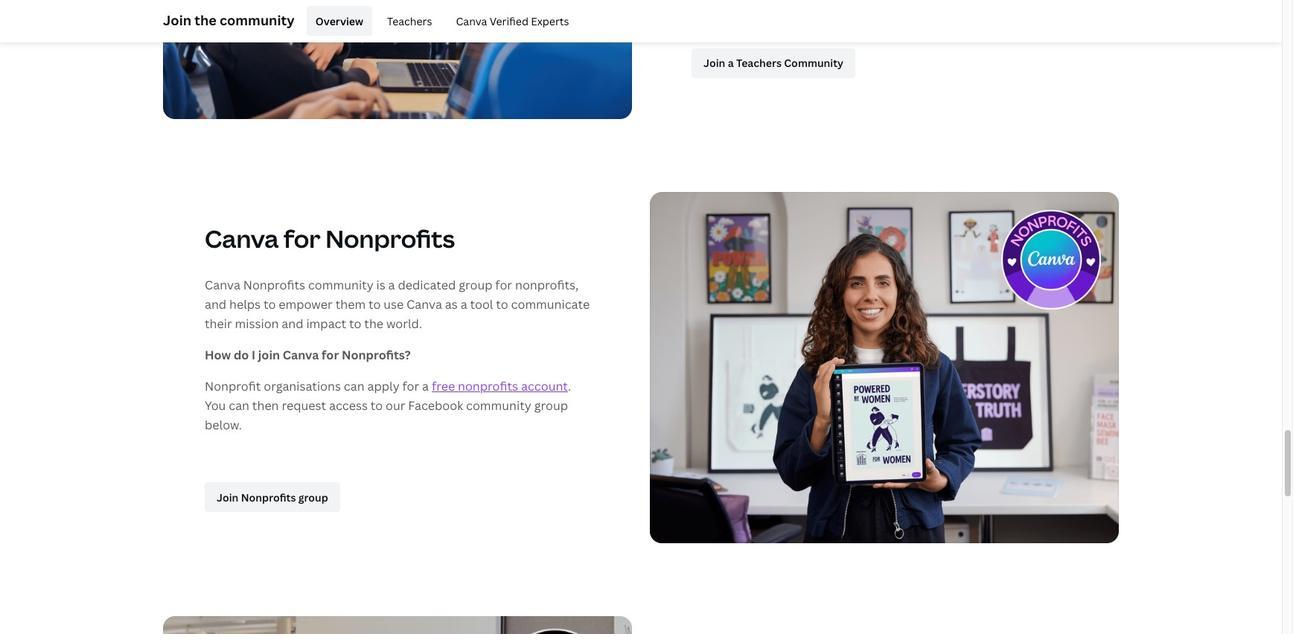 Task type: vqa. For each thing, say whether or not it's contained in the screenshot.
diverse
no



Task type: locate. For each thing, give the bounding box(es) containing it.
1 horizontal spatial the
[[364, 316, 383, 332]]

canva
[[456, 14, 487, 28], [205, 223, 279, 255], [205, 277, 240, 294], [407, 297, 442, 313], [283, 347, 319, 364]]

nonprofits for community
[[243, 277, 305, 294]]

can up access
[[344, 378, 365, 395]]

join a teachers community
[[704, 56, 844, 70]]

can
[[344, 378, 365, 395], [229, 398, 249, 414]]

for inside canva nonprofits community is a dedicated group for nonprofits, and helps to empower them to use canva as a tool to communicate their mission and impact to the world.
[[495, 277, 512, 294]]

their
[[205, 316, 232, 332]]

0 vertical spatial nonprofits
[[325, 223, 455, 255]]

canva verified experts link
[[447, 6, 578, 36]]

how do i join canva for nonprofits?
[[205, 347, 411, 364]]

overview link
[[307, 6, 372, 36]]

2 vertical spatial community
[[466, 398, 531, 414]]

group
[[459, 277, 493, 294], [534, 398, 568, 414], [298, 490, 328, 505]]

and up 'their'
[[205, 297, 226, 313]]

group inside canva nonprofits community is a dedicated group for nonprofits, and helps to empower them to use canva as a tool to communicate their mission and impact to the world.
[[459, 277, 493, 294]]

can down nonprofit
[[229, 398, 249, 414]]

1 vertical spatial the
[[364, 316, 383, 332]]

community inside canva nonprofits community is a dedicated group for nonprofits, and helps to empower them to use canva as a tool to communicate their mission and impact to the world.
[[308, 277, 374, 294]]

. you can then request access to our facebook community group below.
[[205, 378, 571, 434]]

to down them at the top left
[[349, 316, 361, 332]]

nonprofits
[[458, 378, 518, 395]]

nonprofits inside canva nonprofits community is a dedicated group for nonprofits, and helps to empower them to use canva as a tool to communicate their mission and impact to the world.
[[243, 277, 305, 294]]

0 vertical spatial teachers
[[387, 14, 432, 28]]

1 vertical spatial group
[[534, 398, 568, 414]]

to
[[264, 297, 276, 313], [369, 297, 381, 313], [496, 297, 508, 313], [349, 316, 361, 332], [371, 398, 383, 414]]

the inside canva nonprofits community is a dedicated group for nonprofits, and helps to empower them to use canva as a tool to communicate their mission and impact to the world.
[[364, 316, 383, 332]]

1 horizontal spatial can
[[344, 378, 365, 395]]

the
[[194, 11, 217, 29], [364, 316, 383, 332]]

canva for nonprofits
[[205, 223, 455, 255]]

0 vertical spatial community
[[220, 11, 295, 29]]

1 vertical spatial join
[[704, 56, 725, 70]]

nonprofit
[[205, 378, 261, 395]]

a
[[728, 56, 734, 70], [388, 277, 395, 294], [461, 297, 467, 313], [422, 378, 429, 395]]

for left nonprofits,
[[495, 277, 512, 294]]

canva verified experts
[[456, 14, 569, 28]]

request
[[282, 398, 326, 414]]

1 vertical spatial community
[[308, 277, 374, 294]]

do
[[234, 347, 249, 364]]

can for apply
[[344, 378, 365, 395]]

teachers left the community
[[736, 56, 782, 70]]

0 vertical spatial can
[[344, 378, 365, 395]]

community
[[220, 11, 295, 29], [308, 277, 374, 294], [466, 398, 531, 414]]

can for then
[[229, 398, 249, 414]]

nonprofits
[[325, 223, 455, 255], [243, 277, 305, 294], [241, 490, 296, 505]]

and down empower
[[282, 316, 303, 332]]

to inside . you can then request access to our facebook community group below.
[[371, 398, 383, 414]]

1 horizontal spatial join
[[217, 490, 239, 505]]

menu bar containing overview
[[301, 6, 578, 36]]

community for the
[[220, 11, 295, 29]]

join a teachers community link
[[692, 48, 856, 78]]

facebook
[[408, 398, 463, 414]]

0 vertical spatial and
[[205, 297, 226, 313]]

2 horizontal spatial join
[[704, 56, 725, 70]]

1 horizontal spatial community
[[308, 277, 374, 294]]

as
[[445, 297, 458, 313]]

canva for canva for nonprofits
[[205, 223, 279, 255]]

empower
[[279, 297, 333, 313]]

group inside . you can then request access to our facebook community group below.
[[534, 398, 568, 414]]

to right tool
[[496, 297, 508, 313]]

and
[[205, 297, 226, 313], [282, 316, 303, 332]]

join
[[258, 347, 280, 364]]

2 vertical spatial join
[[217, 490, 239, 505]]

0 horizontal spatial join
[[163, 11, 191, 29]]

0 vertical spatial group
[[459, 277, 493, 294]]

0 horizontal spatial teachers
[[387, 14, 432, 28]]

1 vertical spatial can
[[229, 398, 249, 414]]

apply
[[367, 378, 400, 395]]

0 vertical spatial the
[[194, 11, 217, 29]]

for
[[284, 223, 321, 255], [495, 277, 512, 294], [322, 347, 339, 364], [402, 378, 419, 395]]

for up our
[[402, 378, 419, 395]]

1 vertical spatial teachers
[[736, 56, 782, 70]]

can inside . you can then request access to our facebook community group below.
[[229, 398, 249, 414]]

teachers
[[387, 14, 432, 28], [736, 56, 782, 70]]

experts
[[531, 14, 569, 28]]

i
[[252, 347, 255, 364]]

to left use at the top of the page
[[369, 297, 381, 313]]

2 horizontal spatial group
[[534, 398, 568, 414]]

teachers right overview
[[387, 14, 432, 28]]

communicate
[[511, 297, 590, 313]]

helps
[[229, 297, 261, 313]]

join
[[163, 11, 191, 29], [704, 56, 725, 70], [217, 490, 239, 505]]

join nonprofits group link
[[205, 483, 340, 512]]

0 horizontal spatial can
[[229, 398, 249, 414]]

1 horizontal spatial group
[[459, 277, 493, 294]]

canva inside menu bar
[[456, 14, 487, 28]]

account
[[521, 378, 568, 395]]

1 horizontal spatial teachers
[[736, 56, 782, 70]]

community for nonprofits
[[308, 277, 374, 294]]

2 horizontal spatial community
[[466, 398, 531, 414]]

0 vertical spatial join
[[163, 11, 191, 29]]

teachers link
[[378, 6, 441, 36]]

2 vertical spatial group
[[298, 490, 328, 505]]

to left our
[[371, 398, 383, 414]]

1 horizontal spatial and
[[282, 316, 303, 332]]

1 vertical spatial nonprofits
[[243, 277, 305, 294]]

nonprofits for group
[[241, 490, 296, 505]]

canva for canva nonprofits community is a dedicated group for nonprofits, and helps to empower them to use canva as a tool to communicate their mission and impact to the world.
[[205, 277, 240, 294]]

menu bar
[[301, 6, 578, 36]]

is
[[376, 277, 385, 294]]

0 horizontal spatial community
[[220, 11, 295, 29]]

2 vertical spatial nonprofits
[[241, 490, 296, 505]]



Task type: describe. For each thing, give the bounding box(es) containing it.
canva for canva verified experts
[[456, 14, 487, 28]]

join for join a teachers community
[[704, 56, 725, 70]]

then
[[252, 398, 279, 414]]

free
[[432, 378, 455, 395]]

for up empower
[[284, 223, 321, 255]]

nonprofit organisations can apply for a free nonprofits account
[[205, 378, 568, 395]]

canva nonprofits community is a dedicated group for nonprofits, and helps to empower them to use canva as a tool to communicate their mission and impact to the world.
[[205, 277, 590, 332]]

access
[[329, 398, 368, 414]]

for down impact
[[322, 347, 339, 364]]

.
[[568, 378, 571, 395]]

mission
[[235, 316, 279, 332]]

tool
[[470, 297, 493, 313]]

0 horizontal spatial group
[[298, 490, 328, 505]]

you
[[205, 398, 226, 414]]

organisations
[[264, 378, 341, 395]]

join for join nonprofits group
[[217, 490, 239, 505]]

nonprofits,
[[515, 277, 579, 294]]

join the community
[[163, 11, 295, 29]]

dedicated
[[398, 277, 456, 294]]

0 horizontal spatial the
[[194, 11, 217, 29]]

use
[[384, 297, 404, 313]]

below.
[[205, 417, 242, 434]]

free nonprofits account link
[[432, 378, 568, 395]]

overview
[[315, 14, 363, 28]]

join nonprofits group
[[217, 490, 328, 505]]

verified
[[490, 14, 529, 28]]

community
[[784, 56, 844, 70]]

impact
[[306, 316, 346, 332]]

1 vertical spatial and
[[282, 316, 303, 332]]

0 horizontal spatial and
[[205, 297, 226, 313]]

join for join the community
[[163, 11, 191, 29]]

to up mission
[[264, 297, 276, 313]]

world.
[[386, 316, 422, 332]]

how
[[205, 347, 231, 364]]

community inside . you can then request access to our facebook community group below.
[[466, 398, 531, 414]]

our
[[386, 398, 405, 414]]

nonprofits?
[[342, 347, 411, 364]]

them
[[336, 297, 366, 313]]



